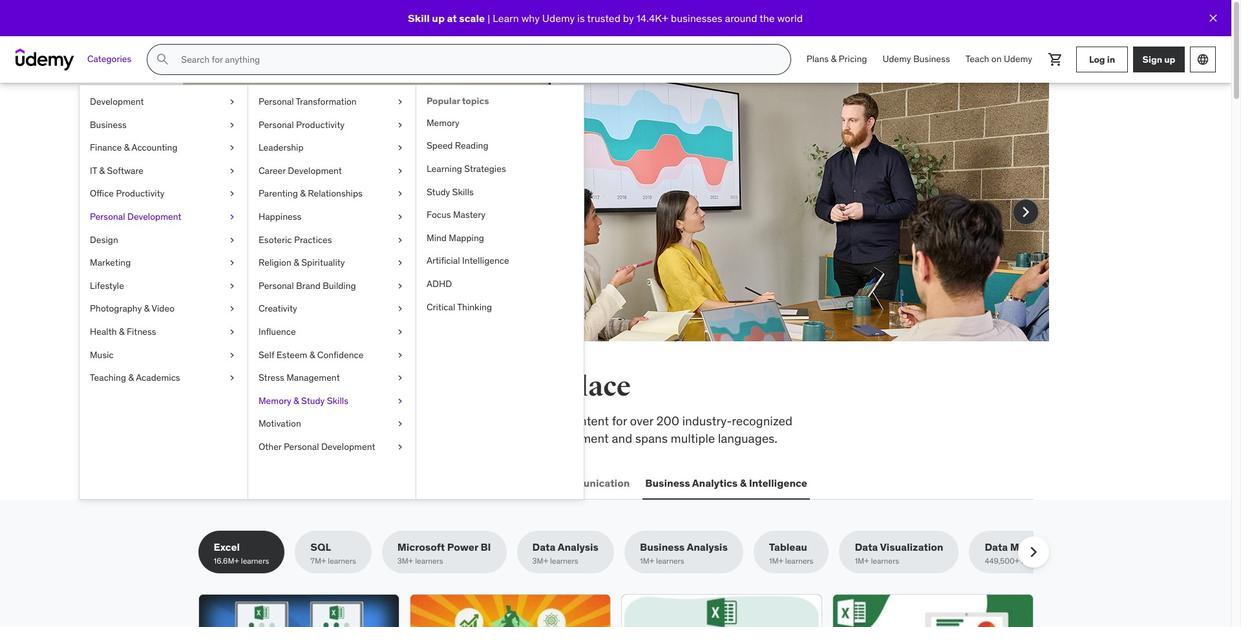 Task type: locate. For each thing, give the bounding box(es) containing it.
& inside "link"
[[99, 165, 105, 176]]

career development link
[[248, 160, 416, 183]]

parenting & relationships link
[[248, 183, 416, 206]]

1 vertical spatial skills
[[350, 413, 377, 429]]

8 learners from the left
[[1022, 556, 1050, 566]]

2 data from the left
[[855, 541, 878, 554]]

0 vertical spatial in
[[1108, 53, 1116, 65]]

& for plans & pricing
[[831, 53, 837, 65]]

1 horizontal spatial intelligence
[[749, 476, 808, 489]]

personal up personal productivity
[[259, 96, 294, 107]]

skills inside covering critical workplace skills to technical topics, including prep content for over 200 industry-recognized certifications, our catalog supports well-rounded professional development and spans multiple languages.
[[350, 413, 377, 429]]

udemy up esoteric
[[264, 214, 303, 230]]

transformation
[[296, 96, 357, 107]]

xsmall image inside marketing link
[[227, 257, 237, 270]]

productivity up personal development on the top left of page
[[116, 188, 165, 199]]

it & software
[[90, 165, 144, 176]]

data left visualization
[[855, 541, 878, 554]]

1m+
[[640, 556, 655, 566], [769, 556, 784, 566], [855, 556, 870, 566]]

& inside 'link'
[[119, 326, 125, 338]]

for
[[612, 413, 627, 429]]

xsmall image inside leadership link
[[395, 142, 405, 154]]

analytics
[[692, 476, 738, 489]]

learners inside data modeling 449,500+ learners
[[1022, 556, 1050, 566]]

intelligence
[[462, 255, 509, 267], [749, 476, 808, 489]]

other
[[259, 441, 282, 453]]

0 vertical spatial skills
[[452, 186, 474, 198]]

1 1m+ from the left
[[640, 556, 655, 566]]

xsmall image for career development
[[395, 165, 405, 177]]

2 learners from the left
[[328, 556, 356, 566]]

speed reading link
[[416, 135, 584, 158]]

intelligence inside button
[[749, 476, 808, 489]]

next image for topic filters element
[[1023, 542, 1044, 563]]

1 horizontal spatial up
[[1165, 53, 1176, 65]]

xsmall image for finance & accounting
[[227, 142, 237, 154]]

strategies
[[465, 163, 506, 175]]

4 learners from the left
[[550, 556, 578, 566]]

stress
[[259, 372, 284, 384]]

adhd
[[427, 278, 452, 290]]

xsmall image inside personal brand building link
[[395, 280, 405, 293]]

up right sign
[[1165, 53, 1176, 65]]

leadership inside button
[[401, 476, 456, 489]]

critical
[[250, 413, 287, 429]]

influence
[[259, 326, 296, 338]]

memory for memory & study skills
[[259, 395, 291, 407]]

1 3m+ from the left
[[398, 556, 413, 566]]

next image inside carousel element
[[1016, 202, 1036, 222]]

1 horizontal spatial leadership
[[401, 476, 456, 489]]

categories
[[87, 53, 132, 65]]

shopping cart with 0 items image
[[1048, 52, 1064, 67]]

xsmall image inside religion & spirituality link
[[395, 257, 405, 270]]

personal
[[259, 96, 294, 107], [259, 119, 294, 130], [90, 211, 125, 222], [259, 280, 294, 292], [284, 441, 319, 453]]

languages.
[[718, 430, 778, 446]]

1 vertical spatial leadership
[[401, 476, 456, 489]]

business inside business analysis 1m+ learners
[[640, 541, 685, 554]]

memory down popular
[[427, 117, 460, 129]]

xsmall image for development
[[227, 96, 237, 108]]

learners inside tableau 1m+ learners
[[786, 556, 814, 566]]

xsmall image inside design link
[[227, 234, 237, 246]]

intelligence down languages.
[[749, 476, 808, 489]]

prep
[[539, 413, 564, 429]]

business analysis 1m+ learners
[[640, 541, 728, 566]]

xsmall image inside office productivity link
[[227, 188, 237, 200]]

3m+ inside data analysis 3m+ learners
[[533, 556, 548, 566]]

skills inside "link"
[[452, 186, 474, 198]]

leadership
[[259, 142, 304, 153], [401, 476, 456, 489]]

xsmall image for motivation
[[395, 418, 405, 431]]

1 vertical spatial skills
[[327, 395, 349, 407]]

xsmall image inside "personal transformation" link
[[395, 96, 405, 108]]

xsmall image for influence
[[395, 326, 405, 339]]

personal transformation
[[259, 96, 357, 107]]

practices
[[294, 234, 332, 245]]

personal productivity
[[259, 119, 345, 130]]

mind
[[427, 232, 447, 244]]

to left the learn
[[449, 197, 460, 213]]

0 horizontal spatial analysis
[[558, 541, 599, 554]]

data right the bi
[[533, 541, 556, 554]]

1 vertical spatial productivity
[[116, 188, 165, 199]]

0 horizontal spatial memory
[[259, 395, 291, 407]]

happiness
[[259, 211, 302, 222]]

5 learners from the left
[[656, 556, 685, 566]]

1 vertical spatial the
[[241, 371, 283, 404]]

xsmall image inside the self esteem & confidence link
[[395, 349, 405, 362]]

request
[[245, 250, 286, 263]]

0 horizontal spatial productivity
[[116, 188, 165, 199]]

analysis for data analysis
[[558, 541, 599, 554]]

finance
[[90, 142, 122, 153]]

xsmall image inside health & fitness 'link'
[[227, 326, 237, 339]]

sign up
[[1143, 53, 1176, 65]]

see
[[238, 197, 259, 213]]

0 horizontal spatial 3m+
[[398, 556, 413, 566]]

business analytics & intelligence
[[646, 476, 808, 489]]

personal up design
[[90, 211, 125, 222]]

0 vertical spatial intelligence
[[462, 255, 509, 267]]

all the skills you need in one place
[[198, 371, 631, 404]]

1 vertical spatial intelligence
[[749, 476, 808, 489]]

xsmall image inside career development link
[[395, 165, 405, 177]]

productivity down transformation
[[296, 119, 345, 130]]

study up focus
[[427, 186, 450, 198]]

7 learners from the left
[[871, 556, 900, 566]]

personal for personal transformation
[[259, 96, 294, 107]]

mastery
[[453, 209, 486, 221]]

xsmall image for leadership
[[395, 142, 405, 154]]

xsmall image inside the business link
[[227, 119, 237, 131]]

1 horizontal spatial data
[[855, 541, 878, 554]]

& for finance & accounting
[[124, 142, 130, 153]]

xsmall image for personal productivity
[[395, 119, 405, 131]]

the down the self
[[241, 371, 283, 404]]

skills down the learning strategies
[[452, 186, 474, 198]]

0 horizontal spatial to
[[380, 413, 391, 429]]

memory & study skills link
[[248, 390, 416, 413]]

religion
[[259, 257, 292, 268]]

why for anything
[[262, 197, 284, 213]]

plans & pricing
[[807, 53, 868, 65]]

xsmall image inside other personal development link
[[395, 441, 405, 454]]

religion & spirituality link
[[248, 252, 416, 275]]

next image
[[1016, 202, 1036, 222], [1023, 542, 1044, 563]]

xsmall image
[[227, 119, 237, 131], [395, 119, 405, 131], [395, 142, 405, 154], [227, 188, 237, 200], [395, 211, 405, 223], [227, 234, 237, 246], [395, 280, 405, 293], [395, 303, 405, 316], [227, 326, 237, 339], [395, 326, 405, 339], [395, 395, 405, 408], [395, 441, 405, 454]]

up for skill
[[432, 12, 445, 24]]

xsmall image inside the influence link
[[395, 326, 405, 339]]

xsmall image inside music link
[[227, 349, 237, 362]]

development down "other"
[[225, 476, 291, 489]]

why inside build ready-for- anything teams see why leading organizations choose to learn with udemy business.
[[262, 197, 284, 213]]

0 vertical spatial memory
[[427, 117, 460, 129]]

xsmall image for health & fitness
[[227, 326, 237, 339]]

speed
[[427, 140, 453, 152]]

xsmall image for marketing
[[227, 257, 237, 270]]

skills
[[288, 371, 358, 404], [350, 413, 377, 429]]

2 3m+ from the left
[[533, 556, 548, 566]]

0 horizontal spatial 1m+
[[640, 556, 655, 566]]

memory & study skills element
[[416, 85, 584, 499]]

rounded
[[419, 430, 464, 446]]

1 vertical spatial up
[[1165, 53, 1176, 65]]

3 1m+ from the left
[[855, 556, 870, 566]]

leadership up career
[[259, 142, 304, 153]]

self
[[259, 349, 274, 361]]

1 horizontal spatial why
[[522, 12, 540, 24]]

0 vertical spatial up
[[432, 12, 445, 24]]

up left at
[[432, 12, 445, 24]]

0 vertical spatial next image
[[1016, 202, 1036, 222]]

0 vertical spatial leadership
[[259, 142, 304, 153]]

development up parenting & relationships
[[288, 165, 342, 176]]

1 vertical spatial next image
[[1023, 542, 1044, 563]]

xsmall image for music
[[227, 349, 237, 362]]

6 learners from the left
[[786, 556, 814, 566]]

leadership for leadership link
[[259, 142, 304, 153]]

0 horizontal spatial study
[[301, 395, 325, 407]]

data inside data visualization 1m+ learners
[[855, 541, 878, 554]]

artificial intelligence
[[427, 255, 509, 267]]

study inside "link"
[[427, 186, 450, 198]]

1 horizontal spatial productivity
[[296, 119, 345, 130]]

xsmall image inside teaching & academics link
[[227, 372, 237, 385]]

0 vertical spatial the
[[760, 12, 775, 24]]

to inside covering critical workplace skills to technical topics, including prep content for over 200 industry-recognized certifications, our catalog supports well-rounded professional development and spans multiple languages.
[[380, 413, 391, 429]]

memory inside 'element'
[[427, 117, 460, 129]]

0 horizontal spatial intelligence
[[462, 255, 509, 267]]

excel
[[214, 541, 240, 554]]

happiness link
[[248, 206, 416, 229]]

learners inside microsoft power bi 3m+ learners
[[415, 556, 443, 566]]

self esteem & confidence
[[259, 349, 364, 361]]

xsmall image inside finance & accounting link
[[227, 142, 237, 154]]

0 vertical spatial to
[[449, 197, 460, 213]]

development down office productivity link on the top
[[127, 211, 181, 222]]

xsmall image for photography & video
[[227, 303, 237, 316]]

leadership down rounded
[[401, 476, 456, 489]]

on
[[992, 53, 1002, 65]]

focus
[[427, 209, 451, 221]]

1 analysis from the left
[[558, 541, 599, 554]]

1 vertical spatial in
[[481, 371, 507, 404]]

for-
[[364, 139, 402, 166]]

submit search image
[[155, 52, 171, 67]]

memory up critical at the bottom of the page
[[259, 395, 291, 407]]

in right log at the top
[[1108, 53, 1116, 65]]

data inside data modeling 449,500+ learners
[[985, 541, 1008, 554]]

&
[[831, 53, 837, 65], [124, 142, 130, 153], [99, 165, 105, 176], [300, 188, 306, 199], [294, 257, 299, 268], [144, 303, 150, 315], [119, 326, 125, 338], [310, 349, 315, 361], [128, 372, 134, 384], [294, 395, 299, 407], [740, 476, 747, 489]]

well-
[[392, 430, 419, 446]]

1 learners from the left
[[241, 556, 269, 566]]

artificial intelligence link
[[416, 250, 584, 273]]

1 horizontal spatial in
[[1108, 53, 1116, 65]]

web development
[[201, 476, 291, 489]]

0 horizontal spatial the
[[241, 371, 283, 404]]

to inside build ready-for- anything teams see why leading organizations choose to learn with udemy business.
[[449, 197, 460, 213]]

1 horizontal spatial 1m+
[[769, 556, 784, 566]]

xsmall image for lifestyle
[[227, 280, 237, 293]]

personal down religion
[[259, 280, 294, 292]]

esoteric
[[259, 234, 292, 245]]

analysis inside business analysis 1m+ learners
[[687, 541, 728, 554]]

udemy image
[[16, 49, 74, 70]]

1 horizontal spatial memory
[[427, 117, 460, 129]]

xsmall image inside esoteric practices "link"
[[395, 234, 405, 246]]

other personal development link
[[248, 436, 416, 459]]

0 horizontal spatial data
[[533, 541, 556, 554]]

3 data from the left
[[985, 541, 1008, 554]]

video
[[152, 303, 175, 315]]

2 analysis from the left
[[687, 541, 728, 554]]

xsmall image inside it & software "link"
[[227, 165, 237, 177]]

business inside button
[[646, 476, 690, 489]]

content
[[567, 413, 609, 429]]

0 horizontal spatial leadership
[[259, 142, 304, 153]]

next image inside topic filters element
[[1023, 542, 1044, 563]]

tableau
[[769, 541, 808, 554]]

1 data from the left
[[533, 541, 556, 554]]

development inside button
[[225, 476, 291, 489]]

to up supports
[[380, 413, 391, 429]]

xsmall image for self esteem & confidence
[[395, 349, 405, 362]]

music link
[[80, 344, 248, 367]]

teams
[[334, 165, 397, 192]]

xsmall image for it & software
[[227, 165, 237, 177]]

learners inside sql 7m+ learners
[[328, 556, 356, 566]]

xsmall image inside the parenting & relationships link
[[395, 188, 405, 200]]

xsmall image for other personal development
[[395, 441, 405, 454]]

xsmall image for teaching & academics
[[227, 372, 237, 385]]

analysis inside data analysis 3m+ learners
[[558, 541, 599, 554]]

xsmall image inside happiness link
[[395, 211, 405, 223]]

0 vertical spatial why
[[522, 12, 540, 24]]

xsmall image for esoteric practices
[[395, 234, 405, 246]]

academics
[[136, 372, 180, 384]]

1m+ inside data visualization 1m+ learners
[[855, 556, 870, 566]]

xsmall image for business
[[227, 119, 237, 131]]

personal development link
[[80, 206, 248, 229]]

up inside sign up link
[[1165, 53, 1176, 65]]

learners inside data analysis 3m+ learners
[[550, 556, 578, 566]]

data up 449,500+
[[985, 541, 1008, 554]]

skills down stress management link
[[327, 395, 349, 407]]

spirituality
[[301, 257, 345, 268]]

1 horizontal spatial study
[[427, 186, 450, 198]]

0 vertical spatial productivity
[[296, 119, 345, 130]]

health & fitness
[[90, 326, 156, 338]]

up for sign
[[1165, 53, 1176, 65]]

the left world
[[760, 12, 775, 24]]

1 horizontal spatial 3m+
[[533, 556, 548, 566]]

memory link
[[416, 112, 584, 135]]

1 horizontal spatial to
[[449, 197, 460, 213]]

why for scale
[[522, 12, 540, 24]]

photography & video link
[[80, 298, 248, 321]]

personal for personal development
[[90, 211, 125, 222]]

1 vertical spatial why
[[262, 197, 284, 213]]

workplace
[[290, 413, 347, 429]]

3 learners from the left
[[415, 556, 443, 566]]

xsmall image inside "personal productivity" link
[[395, 119, 405, 131]]

xsmall image inside stress management link
[[395, 372, 405, 385]]

xsmall image inside photography & video link
[[227, 303, 237, 316]]

2 horizontal spatial 1m+
[[855, 556, 870, 566]]

xsmall image for stress management
[[395, 372, 405, 385]]

0 vertical spatial study
[[427, 186, 450, 198]]

xsmall image inside development link
[[227, 96, 237, 108]]

xsmall image inside motivation link
[[395, 418, 405, 431]]

mind mapping link
[[416, 227, 584, 250]]

1 vertical spatial to
[[380, 413, 391, 429]]

1 horizontal spatial the
[[760, 12, 775, 24]]

study up workplace
[[301, 395, 325, 407]]

intelligence down mind mapping link at left top
[[462, 255, 509, 267]]

supports
[[340, 430, 389, 446]]

modeling
[[1011, 541, 1057, 554]]

xsmall image for personal brand building
[[395, 280, 405, 293]]

memory
[[427, 117, 460, 129], [259, 395, 291, 407]]

development for personal development
[[127, 211, 181, 222]]

0 horizontal spatial why
[[262, 197, 284, 213]]

1m+ inside business analysis 1m+ learners
[[640, 556, 655, 566]]

in up including
[[481, 371, 507, 404]]

productivity for office productivity
[[116, 188, 165, 199]]

around
[[725, 12, 758, 24]]

demo
[[297, 250, 325, 263]]

xsmall image for personal transformation
[[395, 96, 405, 108]]

1 horizontal spatial skills
[[452, 186, 474, 198]]

& for it & software
[[99, 165, 105, 176]]

personal up build
[[259, 119, 294, 130]]

1 horizontal spatial analysis
[[687, 541, 728, 554]]

power
[[447, 541, 478, 554]]

2 horizontal spatial data
[[985, 541, 1008, 554]]

2 1m+ from the left
[[769, 556, 784, 566]]

xsmall image inside personal development link
[[227, 211, 237, 223]]

development link
[[80, 91, 248, 114]]

development
[[90, 96, 144, 107], [288, 165, 342, 176], [127, 211, 181, 222], [321, 441, 375, 453], [225, 476, 291, 489]]

teaching
[[90, 372, 126, 384]]

& for health & fitness
[[119, 326, 125, 338]]

xsmall image inside creativity link
[[395, 303, 405, 316]]

data for data analysis
[[533, 541, 556, 554]]

data inside data analysis 3m+ learners
[[533, 541, 556, 554]]

with
[[238, 214, 261, 230]]

0 horizontal spatial up
[[432, 12, 445, 24]]

why right 'learn' on the top left of page
[[522, 12, 540, 24]]

xsmall image
[[227, 96, 237, 108], [395, 96, 405, 108], [227, 142, 237, 154], [227, 165, 237, 177], [395, 165, 405, 177], [395, 188, 405, 200], [227, 211, 237, 223], [395, 234, 405, 246], [227, 257, 237, 270], [395, 257, 405, 270], [227, 280, 237, 293], [227, 303, 237, 316], [227, 349, 237, 362], [395, 349, 405, 362], [227, 372, 237, 385], [395, 372, 405, 385], [395, 418, 405, 431]]

xsmall image inside lifestyle link
[[227, 280, 237, 293]]

udemy left is
[[542, 12, 575, 24]]

development
[[537, 430, 609, 446]]

why right see
[[262, 197, 284, 213]]

1 vertical spatial memory
[[259, 395, 291, 407]]

1 vertical spatial study
[[301, 395, 325, 407]]

xsmall image inside memory & study skills link
[[395, 395, 405, 408]]

data visualization 1m+ learners
[[855, 541, 944, 566]]

sql
[[311, 541, 331, 554]]



Task type: vqa. For each thing, say whether or not it's contained in the screenshot.
Influence link
yes



Task type: describe. For each thing, give the bounding box(es) containing it.
accounting
[[132, 142, 178, 153]]

artificial
[[427, 255, 460, 267]]

& inside button
[[740, 476, 747, 489]]

development for web development
[[225, 476, 291, 489]]

creativity
[[259, 303, 297, 315]]

mind mapping
[[427, 232, 484, 244]]

photography
[[90, 303, 142, 315]]

leadership for leadership button
[[401, 476, 456, 489]]

organizations
[[330, 197, 404, 213]]

learners inside business analysis 1m+ learners
[[656, 556, 685, 566]]

leadership link
[[248, 137, 416, 160]]

& for memory & study skills
[[294, 395, 299, 407]]

personal brand building link
[[248, 275, 416, 298]]

it & software link
[[80, 160, 248, 183]]

recognized
[[732, 413, 793, 429]]

& for religion & spirituality
[[294, 257, 299, 268]]

office
[[90, 188, 114, 199]]

learn
[[463, 197, 491, 213]]

xsmall image for office productivity
[[227, 188, 237, 200]]

xsmall image for religion & spirituality
[[395, 257, 405, 270]]

3m+ inside microsoft power bi 3m+ learners
[[398, 556, 413, 566]]

health & fitness link
[[80, 321, 248, 344]]

1m+ inside tableau 1m+ learners
[[769, 556, 784, 566]]

excel 16.6m+ learners
[[214, 541, 269, 566]]

place
[[563, 371, 631, 404]]

esoteric practices
[[259, 234, 332, 245]]

teaching & academics link
[[80, 367, 248, 390]]

& for teaching & academics
[[128, 372, 134, 384]]

xsmall image for personal development
[[227, 211, 237, 223]]

business for business
[[90, 119, 127, 130]]

you
[[363, 371, 409, 404]]

personal transformation link
[[248, 91, 416, 114]]

lifestyle
[[90, 280, 124, 292]]

productivity for personal productivity
[[296, 119, 345, 130]]

personal for personal productivity
[[259, 119, 294, 130]]

thinking
[[457, 301, 492, 313]]

reading
[[455, 140, 489, 152]]

udemy business link
[[875, 44, 958, 75]]

critical thinking link
[[416, 296, 584, 319]]

confidence
[[317, 349, 364, 361]]

xsmall image for parenting & relationships
[[395, 188, 405, 200]]

xsmall image for design
[[227, 234, 237, 246]]

udemy inside build ready-for- anything teams see why leading organizations choose to learn with udemy business.
[[264, 214, 303, 230]]

business for business analytics & intelligence
[[646, 476, 690, 489]]

next image for carousel element
[[1016, 202, 1036, 222]]

certifications,
[[198, 430, 273, 446]]

Search for anything text field
[[179, 49, 775, 70]]

study skills
[[427, 186, 474, 198]]

all
[[198, 371, 236, 404]]

choose a language image
[[1197, 53, 1210, 66]]

data for data modeling
[[985, 541, 1008, 554]]

0 vertical spatial skills
[[288, 371, 358, 404]]

technical
[[394, 413, 444, 429]]

tableau 1m+ learners
[[769, 541, 814, 566]]

200
[[657, 413, 680, 429]]

plans & pricing link
[[799, 44, 875, 75]]

influence link
[[248, 321, 416, 344]]

udemy business
[[883, 53, 950, 65]]

music
[[90, 349, 114, 361]]

topics
[[462, 95, 489, 107]]

memory for memory
[[427, 117, 460, 129]]

it
[[90, 165, 97, 176]]

1m+ for business analysis
[[640, 556, 655, 566]]

industry-
[[683, 413, 732, 429]]

topic filters element
[[198, 531, 1072, 574]]

14.4k+
[[637, 12, 669, 24]]

& for photography & video
[[144, 303, 150, 315]]

log in link
[[1077, 47, 1129, 72]]

1m+ for data visualization
[[855, 556, 870, 566]]

build
[[238, 139, 294, 166]]

spans
[[636, 430, 668, 446]]

adhd link
[[416, 273, 584, 296]]

office productivity link
[[80, 183, 248, 206]]

xsmall image for memory & study skills
[[395, 395, 405, 408]]

web
[[201, 476, 223, 489]]

lifestyle link
[[80, 275, 248, 298]]

learners inside data visualization 1m+ learners
[[871, 556, 900, 566]]

leadership button
[[398, 468, 458, 499]]

udemy right the on
[[1004, 53, 1033, 65]]

professional
[[467, 430, 534, 446]]

xsmall image for creativity
[[395, 303, 405, 316]]

multiple
[[671, 430, 715, 446]]

stress management link
[[248, 367, 416, 390]]

software
[[107, 165, 144, 176]]

0 horizontal spatial skills
[[327, 395, 349, 407]]

learning strategies
[[427, 163, 506, 175]]

communication
[[552, 476, 630, 489]]

development down motivation link on the left of the page
[[321, 441, 375, 453]]

personal productivity link
[[248, 114, 416, 137]]

business analytics & intelligence button
[[643, 468, 810, 499]]

7m+
[[311, 556, 326, 566]]

marketing link
[[80, 252, 248, 275]]

mapping
[[449, 232, 484, 244]]

development for career development
[[288, 165, 342, 176]]

choose
[[407, 197, 446, 213]]

at
[[447, 12, 457, 24]]

covering
[[198, 413, 247, 429]]

microsoft power bi 3m+ learners
[[398, 541, 491, 566]]

request a demo
[[245, 250, 325, 263]]

career development
[[259, 165, 342, 176]]

our
[[276, 430, 294, 446]]

critical
[[427, 301, 455, 313]]

close image
[[1207, 12, 1220, 25]]

design link
[[80, 229, 248, 252]]

16.6m+
[[214, 556, 239, 566]]

log in
[[1090, 53, 1116, 65]]

trusted
[[587, 12, 621, 24]]

data for data visualization
[[855, 541, 878, 554]]

over
[[630, 413, 654, 429]]

businesses
[[671, 12, 723, 24]]

udemy right pricing
[[883, 53, 912, 65]]

xsmall image for happiness
[[395, 211, 405, 223]]

learners inside the excel 16.6m+ learners
[[241, 556, 269, 566]]

intelligence inside memory & study skills 'element'
[[462, 255, 509, 267]]

anything
[[238, 165, 330, 192]]

personal for personal brand building
[[259, 280, 294, 292]]

& for parenting & relationships
[[300, 188, 306, 199]]

learn
[[493, 12, 519, 24]]

log
[[1090, 53, 1106, 65]]

topics,
[[446, 413, 483, 429]]

building
[[323, 280, 356, 292]]

fitness
[[127, 326, 156, 338]]

business for business analysis 1m+ learners
[[640, 541, 685, 554]]

personal down workplace
[[284, 441, 319, 453]]

development down "categories" "dropdown button"
[[90, 96, 144, 107]]

critical thinking
[[427, 301, 492, 313]]

teach on udemy
[[966, 53, 1033, 65]]

0 horizontal spatial in
[[481, 371, 507, 404]]

analysis for business analysis
[[687, 541, 728, 554]]

sql 7m+ learners
[[311, 541, 356, 566]]

carousel element
[[176, 83, 1242, 373]]



